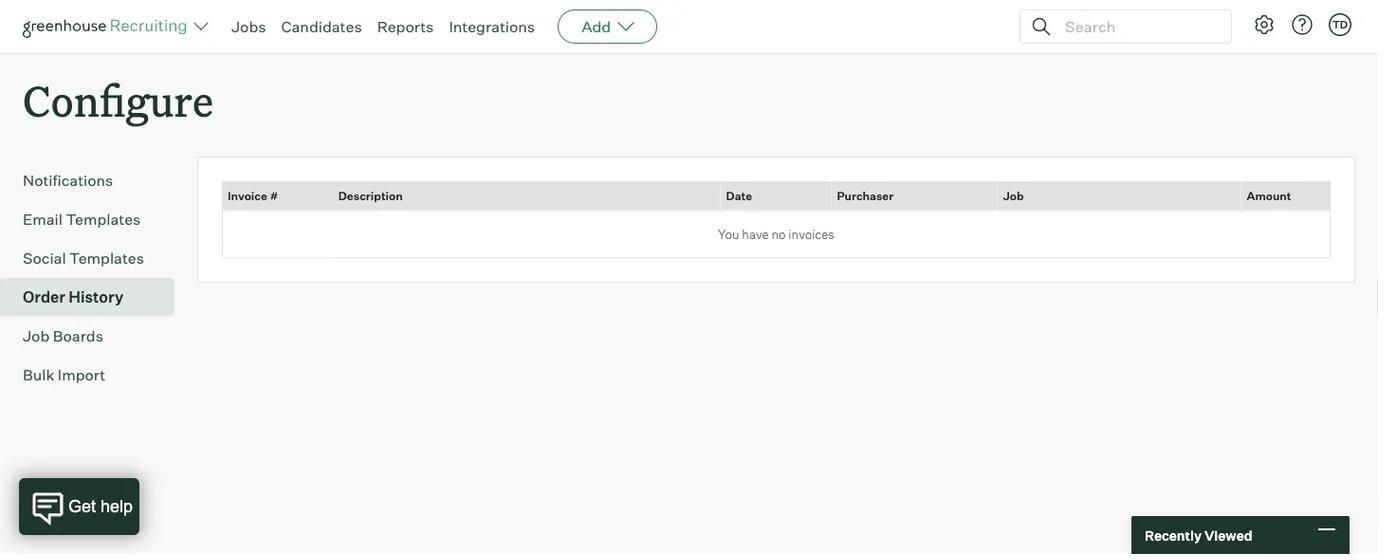 Task type: describe. For each thing, give the bounding box(es) containing it.
job boards
[[23, 327, 103, 346]]

import
[[58, 365, 106, 384]]

configure
[[23, 72, 214, 128]]

candidates
[[281, 17, 362, 36]]

reports
[[377, 17, 434, 36]]

notifications
[[23, 171, 113, 190]]

job for job
[[1003, 189, 1024, 203]]

email templates link
[[23, 208, 167, 231]]

boards
[[53, 327, 103, 346]]

job for job boards
[[23, 327, 50, 346]]

bulk import
[[23, 365, 106, 384]]

job boards link
[[23, 325, 167, 347]]

description
[[339, 189, 403, 203]]

jobs
[[232, 17, 266, 36]]

invoice #
[[228, 189, 278, 203]]

purchaser
[[837, 189, 894, 203]]

bulk import link
[[23, 364, 167, 386]]

order
[[23, 288, 65, 307]]

social templates
[[23, 249, 144, 268]]

td
[[1333, 18, 1348, 31]]

greenhouse recruiting image
[[23, 15, 194, 38]]

configure image
[[1253, 13, 1276, 36]]



Task type: vqa. For each thing, say whether or not it's contained in the screenshot.
the leftmost in
no



Task type: locate. For each thing, give the bounding box(es) containing it.
0 vertical spatial templates
[[66, 210, 141, 229]]

Search text field
[[1061, 13, 1214, 40]]

0 vertical spatial job
[[1003, 189, 1024, 203]]

templates for email templates
[[66, 210, 141, 229]]

date
[[726, 189, 753, 203]]

email
[[23, 210, 63, 229]]

td button
[[1325, 9, 1356, 40]]

social templates link
[[23, 247, 167, 270]]

candidates link
[[281, 17, 362, 36]]

bulk
[[23, 365, 54, 384]]

no
[[772, 227, 786, 242]]

reports link
[[377, 17, 434, 36]]

social
[[23, 249, 66, 268]]

invoices
[[789, 227, 835, 242]]

recently
[[1145, 527, 1202, 543]]

1 vertical spatial job
[[23, 327, 50, 346]]

notifications link
[[23, 169, 167, 192]]

1 vertical spatial templates
[[69, 249, 144, 268]]

job
[[1003, 189, 1024, 203], [23, 327, 50, 346]]

0 horizontal spatial job
[[23, 327, 50, 346]]

integrations link
[[449, 17, 535, 36]]

#
[[270, 189, 278, 203]]

add
[[582, 17, 611, 36]]

email templates
[[23, 210, 141, 229]]

order history
[[23, 288, 123, 307]]

integrations
[[449, 17, 535, 36]]

you
[[718, 227, 740, 242]]

templates for social templates
[[69, 249, 144, 268]]

order history link
[[23, 286, 167, 309]]

amount
[[1247, 189, 1292, 203]]

templates up "history"
[[69, 249, 144, 268]]

templates
[[66, 210, 141, 229], [69, 249, 144, 268]]

viewed
[[1205, 527, 1253, 543]]

invoice
[[228, 189, 267, 203]]

history
[[69, 288, 123, 307]]

1 horizontal spatial job
[[1003, 189, 1024, 203]]

td button
[[1329, 13, 1352, 36]]

have
[[742, 227, 769, 242]]

recently viewed
[[1145, 527, 1253, 543]]

templates up social templates link
[[66, 210, 141, 229]]

add button
[[558, 9, 658, 44]]

you have no invoices
[[718, 227, 835, 242]]

jobs link
[[232, 17, 266, 36]]



